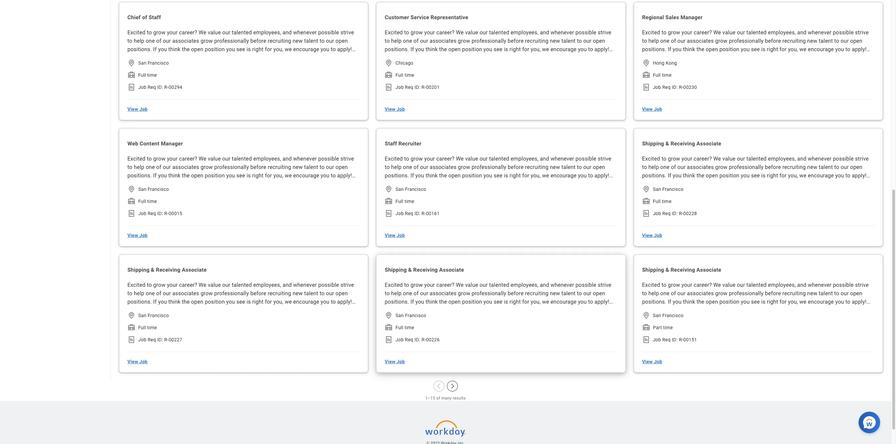 Task type: locate. For each thing, give the bounding box(es) containing it.
apply! for job req id : r-00230
[[852, 46, 867, 53]]

view job button down job req id : r-00161 at the top left of the page
[[382, 229, 408, 242]]

success. for job req id : r-00227
[[229, 308, 251, 314]]

: left the 00230
[[677, 85, 678, 90]]

job req id : r-00226
[[396, 338, 440, 343]]

time type image
[[127, 71, 136, 79], [642, 71, 650, 79], [127, 198, 136, 206], [642, 198, 650, 206], [127, 324, 136, 332], [385, 324, 393, 332], [642, 324, 650, 332]]

view job down job req id : r-00015 at top left
[[127, 233, 148, 238]]

time up job req id : r-00015 at top left
[[147, 199, 157, 204]]

to
[[662, 29, 667, 36], [642, 38, 647, 44], [834, 38, 839, 44], [846, 46, 851, 53], [147, 156, 152, 162], [404, 156, 409, 162], [662, 156, 667, 162], [127, 164, 132, 171], [320, 164, 325, 171], [385, 164, 390, 171], [577, 164, 582, 171], [642, 164, 647, 171], [834, 164, 839, 171], [331, 173, 336, 179], [588, 173, 593, 179], [846, 173, 851, 179], [147, 282, 152, 289], [404, 282, 409, 289], [662, 282, 667, 289], [127, 291, 132, 297], [320, 291, 325, 297], [385, 291, 390, 297], [577, 291, 582, 297], [642, 291, 647, 297], [834, 291, 839, 297], [331, 299, 336, 305], [588, 299, 593, 305], [846, 299, 851, 305]]

talent for 00161
[[562, 164, 576, 171]]

position for job req id : r-00228
[[720, 173, 740, 179]]

apply!
[[852, 46, 867, 53], [337, 173, 352, 179], [595, 173, 609, 179], [852, 173, 867, 179], [337, 299, 352, 305], [595, 299, 609, 305], [852, 299, 867, 305]]

view job for job req id : r-00161
[[385, 233, 405, 238]]

for for : r-00230
[[780, 46, 787, 53]]

view job down job req id : r-00227
[[127, 359, 148, 365]]

employees, for job req id : r-00230
[[768, 29, 796, 36]]

associates
[[687, 38, 714, 44], [172, 164, 199, 171], [430, 164, 457, 171], [687, 164, 714, 171], [172, 291, 199, 297], [430, 291, 457, 297], [687, 291, 714, 297]]

see for job req id : r-00151
[[751, 299, 760, 305]]

see
[[751, 46, 760, 53], [236, 173, 245, 179], [494, 173, 503, 179], [751, 173, 760, 179], [236, 299, 245, 305], [494, 299, 503, 305], [751, 299, 760, 305]]

san up job req id : r-00228
[[653, 187, 661, 192]]

francisco for : r-00161
[[405, 187, 426, 192]]

success. for job req id : r-00226
[[486, 308, 508, 314]]

new for job req id : r-00151
[[807, 291, 818, 297]]

staff left recruiter
[[385, 141, 397, 147]]

view job down job req id : r-00230
[[642, 107, 662, 112]]

all up 00161
[[428, 181, 434, 187]]

req left 00161
[[405, 211, 413, 216]]

view job down job req id : r-00161 at the top left of the page
[[385, 233, 405, 238]]

positions.
[[642, 46, 667, 53], [127, 173, 152, 179], [385, 173, 409, 179], [642, 173, 667, 179], [127, 299, 152, 305], [385, 299, 409, 305], [642, 299, 667, 305]]

results
[[453, 397, 466, 401]]

full time up 'job req id : r-00294'
[[138, 72, 157, 78]]

excited to grow your career? we value our talented employees, and whenever possible strive to help one of our associates grow professionally before recruiting new talent to our open positions. if you think the open position you see is right for you, we encourage you to apply! our people make all the difference in our success.
[[642, 29, 869, 61], [127, 156, 354, 187], [385, 156, 611, 187], [642, 156, 869, 187], [127, 282, 354, 314], [385, 282, 611, 314], [642, 282, 869, 314]]

location element
[[127, 59, 136, 67], [385, 59, 393, 67], [642, 59, 650, 67], [127, 185, 136, 194], [385, 185, 393, 194], [642, 185, 650, 194], [127, 312, 136, 320], [385, 312, 393, 320], [642, 312, 650, 320]]

view job down "job req id : r-00226"
[[385, 359, 405, 365]]

: for : r-00294
[[162, 85, 163, 90]]

recruiting for 00228
[[783, 164, 806, 171]]

strive
[[855, 29, 869, 36], [341, 156, 354, 162], [598, 156, 611, 162], [855, 156, 869, 162], [341, 282, 354, 289], [598, 282, 611, 289], [855, 282, 869, 289]]

you,
[[788, 46, 798, 53], [273, 173, 283, 179], [531, 173, 541, 179], [788, 173, 798, 179], [273, 299, 283, 305], [531, 299, 541, 305], [788, 299, 798, 305]]

full up 'job req id : r-00294'
[[138, 72, 146, 78]]

jobrequisitionid element for job req id : r-00161
[[385, 210, 393, 218]]

if for : r-00151
[[668, 299, 671, 305]]

shipping & receiving associate
[[642, 141, 721, 147], [127, 267, 207, 273], [385, 267, 464, 273], [642, 267, 721, 273]]

jobrequisitionid element left 'job req id : r-00294'
[[127, 83, 136, 91]]

difference for 00161
[[444, 181, 469, 187]]

view for job req id : r-00201
[[385, 107, 396, 112]]

id left "00151"
[[672, 338, 677, 343]]

view job down job req id : r-00201 at the left
[[385, 107, 405, 112]]

difference for 00015
[[187, 181, 212, 187]]

full down "chicago"
[[396, 72, 403, 78]]

right
[[767, 46, 778, 53], [252, 173, 264, 179], [510, 173, 521, 179], [767, 173, 778, 179], [252, 299, 264, 305], [510, 299, 521, 305], [767, 299, 778, 305]]

before for : r-00015
[[250, 164, 266, 171]]

full up job req id : r-00161 at the top left of the page
[[396, 199, 403, 204]]

people
[[652, 55, 669, 61], [138, 181, 154, 187], [395, 181, 412, 187], [652, 181, 669, 187], [138, 308, 154, 314], [395, 308, 412, 314], [652, 308, 669, 314]]

: left the 00015
[[162, 211, 163, 216]]

people for job req id : r-00226
[[395, 308, 412, 314]]

0 vertical spatial time type image
[[385, 71, 393, 79]]

is for : r-00161
[[504, 173, 508, 179]]

apply! for job req id : r-00226
[[595, 299, 609, 305]]

manager
[[681, 14, 703, 21], [161, 141, 183, 147]]

full time down hong kong on the top right
[[653, 72, 672, 78]]

help
[[649, 38, 659, 44], [134, 164, 144, 171], [391, 164, 402, 171], [649, 164, 659, 171], [134, 291, 144, 297], [391, 291, 402, 297], [649, 291, 659, 297]]

job down "hong"
[[653, 85, 661, 90]]

jobrequisitionid image left job req id : r-00227
[[127, 336, 136, 344]]

san up "job req id : r-00226"
[[396, 313, 404, 319]]

jobrequisitionid image
[[642, 83, 650, 91], [385, 210, 393, 218], [127, 336, 136, 344], [642, 336, 650, 344]]

view for job req id : r-00227
[[127, 359, 138, 365]]

san francisco
[[138, 60, 169, 66], [138, 187, 169, 192], [396, 187, 426, 192], [653, 187, 684, 192], [138, 313, 169, 319], [396, 313, 426, 319], [653, 313, 684, 319]]

talent for 00227
[[304, 291, 318, 297]]

id left 00201
[[415, 85, 419, 90]]

staff
[[149, 14, 161, 21], [385, 141, 397, 147]]

req down the part time
[[662, 338, 671, 343]]

full up "job req id : r-00226"
[[396, 325, 403, 331]]

san up job req id : r-00227
[[138, 313, 146, 319]]

the
[[697, 46, 704, 53], [693, 55, 700, 61], [182, 173, 190, 179], [439, 173, 447, 179], [697, 173, 704, 179], [178, 181, 186, 187], [435, 181, 443, 187], [693, 181, 700, 187], [182, 299, 190, 305], [439, 299, 447, 305], [697, 299, 704, 305], [178, 308, 186, 314], [435, 308, 443, 314], [693, 308, 700, 314]]

talent
[[819, 38, 833, 44], [304, 164, 318, 171], [562, 164, 576, 171], [819, 164, 833, 171], [304, 291, 318, 297], [562, 291, 576, 297], [819, 291, 833, 297]]

make
[[670, 55, 684, 61], [156, 181, 169, 187], [413, 181, 427, 187], [670, 181, 684, 187], [156, 308, 169, 314], [413, 308, 427, 314], [670, 308, 684, 314]]

view job button down "job req id : r-00226"
[[382, 355, 408, 369]]

talented for : r-00015
[[232, 156, 252, 162]]

time up "job req id : r-00226"
[[405, 325, 414, 331]]

id for : r-00161
[[415, 211, 419, 216]]

job left 00161
[[396, 211, 404, 216]]

success.
[[744, 55, 766, 61], [229, 181, 251, 187], [486, 181, 508, 187], [744, 181, 766, 187], [229, 308, 251, 314], [486, 308, 508, 314], [744, 308, 766, 314]]

success. for job req id : r-00230
[[744, 55, 766, 61]]

00226
[[426, 338, 440, 343]]

customer service representative
[[385, 14, 468, 21]]

positions. for job req id : r-00228
[[642, 173, 667, 179]]

one for : r-00015
[[146, 164, 155, 171]]

staff right chief
[[149, 14, 161, 21]]

location image
[[385, 59, 393, 67], [642, 59, 650, 67], [385, 185, 393, 194], [385, 312, 393, 320], [642, 312, 650, 320]]

web
[[127, 141, 138, 147]]

manager for regional sales manager
[[681, 14, 703, 21]]

think
[[683, 46, 695, 53], [168, 173, 180, 179], [426, 173, 438, 179], [683, 173, 695, 179], [168, 299, 180, 305], [426, 299, 438, 305], [683, 299, 695, 305]]

francisco up "job req id : r-00226"
[[405, 313, 426, 319]]

people up job req id : r-00227
[[138, 308, 154, 314]]

view job button down job req id : r-00201 at the left
[[382, 103, 408, 116]]

people up job req id : r-00228
[[652, 181, 669, 187]]

: left 00294
[[162, 85, 163, 90]]

if
[[668, 46, 671, 53], [153, 173, 157, 179], [411, 173, 414, 179], [668, 173, 671, 179], [153, 299, 157, 305], [411, 299, 414, 305], [668, 299, 671, 305]]

view job down 'job req id : r-00294'
[[127, 107, 148, 112]]

job left the 00015
[[138, 211, 146, 216]]

professionally for job req id : r-00151
[[729, 291, 764, 297]]

jobrequisitionid element left job req id : r-00227
[[127, 336, 136, 344]]

is for : r-00230
[[761, 46, 766, 53]]

location element for job req id : r-00227
[[127, 312, 136, 320]]

view job button down job req id : r-00151
[[640, 355, 665, 369]]

id for : r-00228
[[672, 211, 677, 216]]

service
[[411, 14, 429, 21]]

your for 00227
[[167, 282, 178, 289]]

1 horizontal spatial manager
[[681, 14, 703, 21]]

full time up job req id : r-00227
[[138, 325, 157, 331]]

many
[[441, 397, 452, 401]]

req left 00226
[[405, 338, 413, 343]]

jobrequisitionid image left job req id : r-00201 at the left
[[385, 83, 393, 91]]

open
[[850, 38, 863, 44], [706, 46, 718, 53], [336, 164, 348, 171], [593, 164, 605, 171], [850, 164, 863, 171], [191, 173, 203, 179], [449, 173, 461, 179], [706, 173, 718, 179], [336, 291, 348, 297], [593, 291, 605, 297], [850, 291, 863, 297], [191, 299, 203, 305], [449, 299, 461, 305], [706, 299, 718, 305]]

excited
[[642, 29, 660, 36], [127, 156, 146, 162], [385, 156, 403, 162], [642, 156, 660, 162], [127, 282, 146, 289], [385, 282, 403, 289], [642, 282, 660, 289]]

recruiting
[[783, 38, 806, 44], [268, 164, 291, 171], [525, 164, 549, 171], [783, 164, 806, 171], [268, 291, 291, 297], [525, 291, 549, 297], [783, 291, 806, 297]]

chief of staff
[[127, 14, 161, 21]]

in
[[728, 55, 733, 61], [213, 181, 218, 187], [471, 181, 475, 187], [728, 181, 733, 187], [213, 308, 218, 314], [471, 308, 475, 314], [728, 308, 733, 314]]

req left 00228 on the right top of page
[[662, 211, 671, 216]]

full time down "chicago"
[[396, 72, 414, 78]]

0 horizontal spatial manager
[[161, 141, 183, 147]]

for
[[780, 46, 787, 53], [265, 173, 272, 179], [522, 173, 529, 179], [780, 173, 787, 179], [265, 299, 272, 305], [522, 299, 529, 305], [780, 299, 787, 305]]

location element for job req id : r-00230
[[642, 59, 650, 67]]

id for : r-00227
[[157, 338, 162, 343]]

in for job req id : r-00161
[[471, 181, 475, 187]]

time up job req id : r-00228
[[662, 199, 672, 204]]

san francisco up job req id : r-00228
[[653, 187, 684, 192]]

view job button down job req id : r-00015 at top left
[[125, 229, 150, 242]]

view
[[127, 107, 138, 112], [385, 107, 396, 112], [642, 107, 653, 112], [127, 233, 138, 238], [385, 233, 396, 238], [642, 233, 653, 238], [127, 359, 138, 365], [385, 359, 396, 365], [642, 359, 653, 365]]

time type image for job req id : r-00230
[[642, 71, 650, 79]]

time type image
[[385, 71, 393, 79], [385, 198, 393, 206]]

make right "hong"
[[670, 55, 684, 61]]

id left 00294
[[157, 85, 162, 90]]

possible
[[833, 29, 854, 36], [318, 156, 339, 162], [576, 156, 596, 162], [833, 156, 854, 162], [318, 282, 339, 289], [576, 282, 596, 289], [833, 282, 854, 289]]

professionally
[[729, 38, 764, 44], [214, 164, 249, 171], [472, 164, 506, 171], [729, 164, 764, 171], [214, 291, 249, 297], [472, 291, 506, 297], [729, 291, 764, 297]]

francisco up the part time
[[662, 313, 684, 319]]

all up "00151"
[[685, 308, 691, 314]]

san for job req id : r-00151
[[653, 313, 661, 319]]

make up job req id : r-00015 at top left
[[156, 181, 169, 187]]

success. for job req id : r-00015
[[229, 181, 251, 187]]

your for 00228
[[682, 156, 692, 162]]

full time up job req id : r-00161 at the top left of the page
[[396, 199, 414, 204]]

location image
[[127, 59, 136, 67], [127, 185, 136, 194], [642, 185, 650, 194], [127, 312, 136, 320]]

value for : r-00230
[[723, 29, 736, 36]]

value
[[723, 29, 736, 36], [208, 156, 221, 162], [465, 156, 478, 162], [723, 156, 736, 162], [208, 282, 221, 289], [465, 282, 478, 289], [723, 282, 736, 289]]

sales
[[666, 14, 679, 21]]

your
[[682, 29, 692, 36], [167, 156, 178, 162], [424, 156, 435, 162], [682, 156, 692, 162], [167, 282, 178, 289], [424, 282, 435, 289], [682, 282, 692, 289]]

view job
[[127, 107, 148, 112], [385, 107, 405, 112], [642, 107, 662, 112], [127, 233, 148, 238], [385, 233, 405, 238], [642, 233, 662, 238], [127, 359, 148, 365], [385, 359, 405, 365], [642, 359, 662, 365]]

san francisco for : r-00161
[[396, 187, 426, 192]]

career? for job req id : r-00161
[[436, 156, 455, 162]]

full
[[138, 72, 146, 78], [396, 72, 403, 78], [653, 72, 661, 78], [138, 199, 146, 204], [396, 199, 403, 204], [653, 199, 661, 204], [138, 325, 146, 331], [396, 325, 403, 331]]

time type image for job req id : r-00151
[[642, 324, 650, 332]]

: for : r-00151
[[677, 338, 678, 343]]

1 vertical spatial staff
[[385, 141, 397, 147]]

all up the 00015
[[171, 181, 176, 187]]

view job button
[[125, 103, 150, 116], [382, 103, 408, 116], [640, 103, 665, 116], [125, 229, 150, 242], [382, 229, 408, 242], [640, 229, 665, 242], [125, 355, 150, 369], [382, 355, 408, 369], [640, 355, 665, 369]]

full up job req id : r-00228
[[653, 199, 661, 204]]

view job button down job req id : r-00228
[[640, 229, 665, 242]]

our for job req id : r-00151
[[642, 308, 651, 314]]

people up job req id : r-00161 at the top left of the page
[[395, 181, 412, 187]]

location image for job req id : r-00228
[[642, 185, 650, 194]]

jobrequisitionid image for job req id : r-00151
[[642, 336, 650, 344]]

: left 00201
[[419, 85, 420, 90]]

is
[[761, 46, 766, 53], [247, 173, 251, 179], [504, 173, 508, 179], [761, 173, 766, 179], [247, 299, 251, 305], [504, 299, 508, 305], [761, 299, 766, 305]]

one for : r-00228
[[660, 164, 670, 171]]

req left 00294
[[148, 85, 156, 90]]

our
[[737, 29, 745, 36], [678, 38, 686, 44], [841, 38, 849, 44], [734, 55, 742, 61], [222, 156, 230, 162], [480, 156, 488, 162], [737, 156, 745, 162], [163, 164, 171, 171], [326, 164, 334, 171], [420, 164, 428, 171], [583, 164, 592, 171], [678, 164, 686, 171], [841, 164, 849, 171], [219, 181, 227, 187], [477, 181, 485, 187], [734, 181, 742, 187], [222, 282, 230, 289], [480, 282, 488, 289], [737, 282, 745, 289], [163, 291, 171, 297], [326, 291, 334, 297], [420, 291, 428, 297], [583, 291, 592, 297], [678, 291, 686, 297], [841, 291, 849, 297], [219, 308, 227, 314], [477, 308, 485, 314], [734, 308, 742, 314]]

san up job req id : r-00015 at top left
[[138, 187, 146, 192]]

location image for job req id : r-00201
[[385, 59, 393, 67]]

associate for job req id : r-00226
[[439, 267, 464, 273]]

customer
[[385, 14, 409, 21]]

san up 'job req id : r-00294'
[[138, 60, 146, 66]]

id left the 00015
[[157, 211, 162, 216]]

location element for job req id : r-00015
[[127, 185, 136, 194]]

we
[[713, 29, 721, 36], [199, 156, 206, 162], [456, 156, 464, 162], [713, 156, 721, 162], [199, 282, 206, 289], [456, 282, 464, 289], [713, 282, 721, 289]]

req left the 00230
[[662, 85, 671, 90]]

: left 00228 on the right top of page
[[677, 211, 678, 216]]

people up "job req id : r-00226"
[[395, 308, 412, 314]]

shipping
[[642, 141, 664, 147], [127, 267, 149, 273], [385, 267, 407, 273], [642, 267, 664, 273]]

full time up "job req id : r-00226"
[[396, 325, 414, 331]]

r-
[[164, 85, 169, 90], [422, 85, 426, 90], [679, 85, 683, 90], [164, 211, 169, 216], [422, 211, 426, 216], [679, 211, 683, 216], [164, 338, 169, 343], [422, 338, 426, 343], [679, 338, 683, 343]]

full down "hong"
[[653, 72, 661, 78]]

encourage
[[808, 46, 834, 53], [293, 173, 319, 179], [551, 173, 577, 179], [808, 173, 834, 179], [293, 299, 319, 305], [551, 299, 577, 305], [808, 299, 834, 305]]

job down the part
[[653, 338, 661, 343]]

francisco for : r-00228
[[662, 187, 684, 192]]

right for job req id : r-00161
[[510, 173, 521, 179]]

value for : r-00151
[[723, 282, 736, 289]]

whenever
[[808, 29, 832, 36], [293, 156, 317, 162], [551, 156, 574, 162], [808, 156, 832, 162], [293, 282, 317, 289], [551, 282, 574, 289], [808, 282, 832, 289]]

tab panel
[[0, 0, 891, 402]]

our
[[642, 55, 651, 61], [127, 181, 136, 187], [385, 181, 394, 187], [642, 181, 651, 187], [127, 308, 136, 314], [385, 308, 394, 314], [642, 308, 651, 314]]

jobrequisitionid element
[[127, 83, 136, 91], [385, 83, 393, 91], [642, 83, 650, 91], [127, 210, 136, 218], [385, 210, 393, 218], [642, 210, 650, 218], [127, 336, 136, 344], [385, 336, 393, 344], [642, 336, 650, 344]]

time up 'job req id : r-00294'
[[147, 72, 157, 78]]

difference for 00230
[[702, 55, 727, 61]]

san francisco up the part time
[[653, 313, 684, 319]]

we for 00227
[[285, 299, 292, 305]]

jobrequisitionid image left job req id : r-00151
[[642, 336, 650, 344]]

job req id : r-00294
[[138, 85, 182, 90]]

of
[[142, 14, 147, 21], [671, 38, 676, 44], [156, 164, 161, 171], [414, 164, 419, 171], [671, 164, 676, 171], [156, 291, 161, 297], [414, 291, 419, 297], [671, 291, 676, 297], [436, 397, 440, 401]]

0 vertical spatial staff
[[149, 14, 161, 21]]

time type image for job req id : r-00227
[[127, 324, 136, 332]]

of inside pagination element
[[436, 397, 440, 401]]

talented
[[747, 29, 767, 36], [232, 156, 252, 162], [489, 156, 509, 162], [747, 156, 767, 162], [232, 282, 252, 289], [489, 282, 509, 289], [747, 282, 767, 289]]

recruiting for 00151
[[783, 291, 806, 297]]

we
[[800, 46, 807, 53], [285, 173, 292, 179], [542, 173, 549, 179], [800, 173, 807, 179], [285, 299, 292, 305], [542, 299, 549, 305], [800, 299, 807, 305]]

view job button down job req id : r-00227
[[125, 355, 150, 369]]

san francisco up job req id : r-00015 at top left
[[138, 187, 169, 192]]

full time up job req id : r-00228
[[653, 199, 672, 204]]

jobrequisitionid element for job req id : r-00151
[[642, 336, 650, 344]]

&
[[666, 141, 669, 147], [151, 267, 155, 273], [408, 267, 412, 273], [666, 267, 669, 273]]

if for : r-00228
[[668, 173, 671, 179]]

position
[[720, 46, 740, 53], [205, 173, 225, 179], [462, 173, 482, 179], [720, 173, 740, 179], [205, 299, 225, 305], [462, 299, 482, 305], [720, 299, 740, 305]]

recruiting for 00230
[[783, 38, 806, 44]]

san francisco up job req id : r-00227
[[138, 313, 169, 319]]

all
[[685, 55, 691, 61], [171, 181, 176, 187], [428, 181, 434, 187], [685, 181, 691, 187], [171, 308, 176, 314], [428, 308, 434, 314], [685, 308, 691, 314]]

receiving
[[671, 141, 695, 147], [156, 267, 180, 273], [413, 267, 438, 273], [671, 267, 695, 273]]

1 vertical spatial manager
[[161, 141, 183, 147]]

part
[[653, 325, 662, 331]]

all up 00228 on the right top of page
[[685, 181, 691, 187]]

san
[[138, 60, 146, 66], [138, 187, 146, 192], [396, 187, 404, 192], [653, 187, 661, 192], [138, 313, 146, 319], [396, 313, 404, 319], [653, 313, 661, 319]]

1 horizontal spatial staff
[[385, 141, 397, 147]]

id left 00161
[[415, 211, 419, 216]]

time type element
[[127, 71, 136, 79], [385, 71, 393, 79], [642, 71, 650, 79], [127, 198, 136, 206], [385, 198, 393, 206], [642, 198, 650, 206], [127, 324, 136, 332], [385, 324, 393, 332], [642, 324, 650, 332]]

employees,
[[768, 29, 796, 36], [253, 156, 281, 162], [511, 156, 539, 162], [768, 156, 796, 162], [253, 282, 281, 289], [511, 282, 539, 289], [768, 282, 796, 289]]

associate
[[697, 141, 721, 147], [182, 267, 207, 273], [439, 267, 464, 273], [697, 267, 721, 273]]

1 vertical spatial time type image
[[385, 198, 393, 206]]

hong
[[653, 60, 665, 66]]

chicago
[[396, 60, 413, 66]]

full up job req id : r-00015 at top left
[[138, 199, 146, 204]]

all up 00227 at the bottom
[[171, 308, 176, 314]]

00227
[[169, 338, 182, 343]]

san francisco up 'job req id : r-00294'
[[138, 60, 169, 66]]

full up job req id : r-00227
[[138, 325, 146, 331]]

jobrequisitionid image left job req id : r-00015 at top left
[[127, 210, 136, 218]]

shipping for job req id : r-00226
[[385, 267, 407, 273]]

and
[[797, 29, 807, 36], [283, 156, 292, 162], [540, 156, 549, 162], [797, 156, 807, 162], [283, 282, 292, 289], [540, 282, 549, 289], [797, 282, 807, 289]]

strive for job req id : r-00015
[[341, 156, 354, 162]]

francisco up job req id : r-00228
[[662, 187, 684, 192]]

you, for 00015
[[273, 173, 283, 179]]

jobrequisitionid image
[[127, 83, 136, 91], [385, 83, 393, 91], [127, 210, 136, 218], [642, 210, 650, 218], [385, 336, 393, 344]]

grow
[[668, 29, 680, 36], [715, 38, 728, 44], [153, 156, 166, 162], [411, 156, 423, 162], [668, 156, 680, 162], [201, 164, 213, 171], [458, 164, 470, 171], [715, 164, 728, 171], [153, 282, 166, 289], [411, 282, 423, 289], [668, 282, 680, 289], [201, 291, 213, 297], [458, 291, 470, 297], [715, 291, 728, 297]]

1 time type image from the top
[[385, 71, 393, 79]]

you
[[673, 46, 682, 53], [741, 46, 750, 53], [835, 46, 844, 53], [158, 173, 167, 179], [226, 173, 235, 179], [321, 173, 329, 179], [415, 173, 424, 179], [484, 173, 492, 179], [578, 173, 587, 179], [673, 173, 682, 179], [741, 173, 750, 179], [835, 173, 844, 179], [158, 299, 167, 305], [226, 299, 235, 305], [321, 299, 329, 305], [415, 299, 424, 305], [484, 299, 492, 305], [578, 299, 587, 305], [673, 299, 682, 305], [741, 299, 750, 305], [835, 299, 844, 305]]

for for : r-00015
[[265, 173, 272, 179]]

jobrequisitionid element left job req id : r-00228
[[642, 210, 650, 218]]

see for job req id : r-00227
[[236, 299, 245, 305]]

one
[[660, 38, 670, 44], [146, 164, 155, 171], [403, 164, 412, 171], [660, 164, 670, 171], [146, 291, 155, 297], [403, 291, 412, 297], [660, 291, 670, 297]]

id
[[157, 85, 162, 90], [415, 85, 419, 90], [672, 85, 677, 90], [157, 211, 162, 216], [415, 211, 419, 216], [672, 211, 677, 216], [157, 338, 162, 343], [415, 338, 419, 343], [672, 338, 677, 343]]

2 time type image from the top
[[385, 198, 393, 206]]

time
[[147, 72, 157, 78], [405, 72, 414, 78], [662, 72, 672, 78], [147, 199, 157, 204], [405, 199, 414, 204], [662, 199, 672, 204], [147, 325, 157, 331], [405, 325, 414, 331], [663, 325, 673, 331]]

job down job req id : r-00227
[[139, 359, 148, 365]]

make up job req id : r-00161 at the top left of the page
[[413, 181, 427, 187]]

we for 00230
[[713, 29, 721, 36]]

0 horizontal spatial staff
[[149, 14, 161, 21]]

0 vertical spatial manager
[[681, 14, 703, 21]]

people up job req id : r-00230
[[652, 55, 669, 61]]

full time
[[138, 72, 157, 78], [396, 72, 414, 78], [653, 72, 672, 78], [138, 199, 157, 204], [396, 199, 414, 204], [653, 199, 672, 204], [138, 325, 157, 331], [396, 325, 414, 331]]

we for 00226
[[542, 299, 549, 305]]

difference
[[702, 55, 727, 61], [187, 181, 212, 187], [444, 181, 469, 187], [702, 181, 727, 187], [187, 308, 212, 314], [444, 308, 469, 314], [702, 308, 727, 314]]

view job down job req id : r-00228
[[642, 233, 662, 238]]

full time for job req id : r-00161
[[396, 199, 414, 204]]

regional
[[642, 14, 664, 21]]

view job button for job req id : r-00294
[[125, 103, 150, 116]]

position for job req id : r-00161
[[462, 173, 482, 179]]

strive for job req id : r-00227
[[341, 282, 354, 289]]

r- for 00230
[[679, 85, 683, 90]]

strive for job req id : r-00228
[[855, 156, 869, 162]]

apply! for job req id : r-00228
[[852, 173, 867, 179]]

job req id : r-00201
[[396, 85, 440, 90]]

job
[[138, 85, 146, 90], [396, 85, 404, 90], [653, 85, 661, 90], [139, 107, 148, 112], [397, 107, 405, 112], [654, 107, 662, 112], [138, 211, 146, 216], [396, 211, 404, 216], [653, 211, 661, 216], [139, 233, 148, 238], [397, 233, 405, 238], [654, 233, 662, 238], [138, 338, 146, 343], [396, 338, 404, 343], [653, 338, 661, 343], [139, 359, 148, 365], [397, 359, 405, 365], [654, 359, 662, 365]]

jobrequisitionid image left 'job req id : r-00294'
[[127, 83, 136, 91]]

make up the part time
[[670, 308, 684, 314]]

req left 00227 at the bottom
[[148, 338, 156, 343]]

whenever for 00228
[[808, 156, 832, 162]]

web content manager
[[127, 141, 183, 147]]

people up the part time
[[652, 308, 669, 314]]

one for : r-00226
[[403, 291, 412, 297]]

excited for job req id : r-00161
[[385, 156, 403, 162]]

career? for job req id : r-00228
[[694, 156, 712, 162]]

: left 00161
[[419, 211, 420, 216]]

help for job req id : r-00151
[[649, 291, 659, 297]]



Task type: describe. For each thing, give the bounding box(es) containing it.
view job button for job req id : r-00228
[[640, 229, 665, 242]]

encourage for 00161
[[551, 173, 577, 179]]

before for : r-00151
[[765, 291, 781, 297]]

view job for job req id : r-00015
[[127, 233, 148, 238]]

jobrequisitionid element for job req id : r-00228
[[642, 210, 650, 218]]

time type element for job req id : r-00226
[[385, 324, 393, 332]]

job left 00228 on the right top of page
[[653, 211, 661, 216]]

excited to grow your career? we value our talented employees, and whenever possible strive to help one of our associates grow professionally before recruiting new talent to our open positions. if you think the open position you see is right for you, we encourage you to apply! our people make all the difference in our success. for 00228
[[642, 156, 869, 187]]

job down job req id : r-00161 at the top left of the page
[[397, 233, 405, 238]]

people for job req id : r-00151
[[652, 308, 669, 314]]

& for : r-00226
[[408, 267, 412, 273]]

make for : r-00226
[[413, 308, 427, 314]]

time for : r-00015
[[147, 199, 157, 204]]

job down job req id : r-00015 at top left
[[139, 233, 148, 238]]

job down 'job req id : r-00294'
[[139, 107, 148, 112]]

00294
[[169, 85, 182, 90]]

view job for job req id : r-00230
[[642, 107, 662, 112]]

our for job req id : r-00230
[[642, 55, 651, 61]]

new for job req id : r-00226
[[550, 291, 560, 297]]

logo image
[[425, 418, 466, 441]]

job left 00227 at the bottom
[[138, 338, 146, 343]]

if for : r-00015
[[153, 173, 157, 179]]

people for job req id : r-00015
[[138, 181, 154, 187]]

hong kong
[[653, 60, 677, 66]]

san for job req id : r-00227
[[138, 313, 146, 319]]

of for job req id : r-00226
[[414, 291, 419, 297]]

job down "chicago"
[[396, 85, 404, 90]]

: for : r-00201
[[419, 85, 420, 90]]

job down job req id : r-00228
[[654, 233, 662, 238]]

talent for 00015
[[304, 164, 318, 171]]

job left 00294
[[138, 85, 146, 90]]

id for : r-00226
[[415, 338, 419, 343]]

all for 00226
[[428, 308, 434, 314]]

san francisco for : r-00015
[[138, 187, 169, 192]]

& for : r-00228
[[666, 141, 669, 147]]

san francisco for : r-00294
[[138, 60, 169, 66]]

r- for 00201
[[422, 85, 426, 90]]

positions. for job req id : r-00015
[[127, 173, 152, 179]]

see for job req id : r-00015
[[236, 173, 245, 179]]

regional sales manager
[[642, 14, 703, 21]]

associate for job req id : r-00227
[[182, 267, 207, 273]]

pagination element
[[0, 381, 891, 402]]

francisco for : r-00151
[[662, 313, 684, 319]]

san for job req id : r-00226
[[396, 313, 404, 319]]

chevron right image
[[449, 383, 456, 390]]

view for job req id : r-00230
[[642, 107, 653, 112]]

job req id : r-00230
[[653, 85, 697, 90]]

think for 00161
[[426, 173, 438, 179]]

and for : r-00227
[[283, 282, 292, 289]]

location element for job req id : r-00226
[[385, 312, 393, 320]]

jobrequisitionid element for job req id : r-00201
[[385, 83, 393, 91]]

people for job req id : r-00228
[[652, 181, 669, 187]]

full for job req id : r-00227
[[138, 325, 146, 331]]

1–15
[[425, 397, 435, 401]]

shipping for job req id : r-00227
[[127, 267, 149, 273]]

professionally for job req id : r-00226
[[472, 291, 506, 297]]

full for job req id : r-00294
[[138, 72, 146, 78]]

00151
[[683, 338, 697, 343]]

tab panel containing chief of staff
[[0, 0, 891, 402]]

job req id : r-00151
[[653, 338, 697, 343]]

staff recruiter
[[385, 141, 422, 147]]

your for 00151
[[682, 282, 692, 289]]

possible for : r-00230
[[833, 29, 854, 36]]

possible for : r-00228
[[833, 156, 854, 162]]

view job for job req id : r-00226
[[385, 359, 405, 365]]

view job for job req id : r-00227
[[127, 359, 148, 365]]

jobrequisitionid element for job req id : r-00015
[[127, 210, 136, 218]]

for for : r-00227
[[265, 299, 272, 305]]

san for job req id : r-00228
[[653, 187, 661, 192]]

job req id : r-00161
[[396, 211, 440, 216]]

00228
[[683, 211, 697, 216]]

1–15 of many results
[[425, 397, 466, 401]]

talented for : r-00151
[[747, 282, 767, 289]]

help for job req id : r-00226
[[391, 291, 402, 297]]

your for 00015
[[167, 156, 178, 162]]

location image for job req id : r-00161
[[385, 185, 393, 194]]

if for : r-00230
[[668, 46, 671, 53]]

chevron left image
[[435, 383, 442, 390]]

one for : r-00151
[[660, 291, 670, 297]]

for for : r-00228
[[780, 173, 787, 179]]

location element for job req id : r-00294
[[127, 59, 136, 67]]

people for job req id : r-00230
[[652, 55, 669, 61]]

our for job req id : r-00227
[[127, 308, 136, 314]]

strive for job req id : r-00230
[[855, 29, 869, 36]]

req for : r-00226
[[405, 338, 413, 343]]

view job button for job req id : r-00226
[[382, 355, 408, 369]]

our for job req id : r-00015
[[127, 181, 136, 187]]

job req id : r-00228
[[653, 211, 697, 216]]

we for 00227
[[199, 282, 206, 289]]

encourage for 00226
[[551, 299, 577, 305]]

job req id : r-00015
[[138, 211, 182, 216]]

of for job req id : r-00161
[[414, 164, 419, 171]]

time type element for job req id : r-00230
[[642, 71, 650, 79]]

san francisco for : r-00228
[[653, 187, 684, 192]]

kong
[[666, 60, 677, 66]]

location element for job req id : r-00228
[[642, 185, 650, 194]]

job req id : r-00227
[[138, 338, 182, 343]]

san francisco for : r-00151
[[653, 313, 684, 319]]

job down "job req id : r-00226"
[[397, 359, 405, 365]]

recruiter
[[399, 141, 422, 147]]

r- for 00294
[[164, 85, 169, 90]]

is for : r-00227
[[247, 299, 251, 305]]

jobrequisitionid image for job req id : r-00161
[[385, 210, 393, 218]]

think for 00226
[[426, 299, 438, 305]]

jobrequisitionid image for job req id : r-00015
[[127, 210, 136, 218]]

content
[[140, 141, 159, 147]]

r- for 00161
[[422, 211, 426, 216]]

job down job req id : r-00151
[[654, 359, 662, 365]]

associates for : r-00230
[[687, 38, 714, 44]]

00201
[[426, 85, 440, 90]]

view job for job req id : r-00151
[[642, 359, 662, 365]]

representative
[[431, 14, 468, 21]]

job left 00226
[[396, 338, 404, 343]]

and for : r-00161
[[540, 156, 549, 162]]

job down job req id : r-00201 at the left
[[397, 107, 405, 112]]

view job button for job req id : r-00161
[[382, 229, 408, 242]]

time for : r-00161
[[405, 199, 414, 204]]

our for job req id : r-00161
[[385, 181, 394, 187]]

make for : r-00230
[[670, 55, 684, 61]]

time type element for job req id : r-00294
[[127, 71, 136, 79]]

time type element for job req id : r-00228
[[642, 198, 650, 206]]

value for : r-00015
[[208, 156, 221, 162]]

whenever for 00227
[[293, 282, 317, 289]]

00230
[[683, 85, 697, 90]]

positions. for job req id : r-00226
[[385, 299, 409, 305]]

full time for job req id : r-00294
[[138, 72, 157, 78]]

job down job req id : r-00230
[[654, 107, 662, 112]]

00015
[[169, 211, 182, 216]]

00161
[[426, 211, 440, 216]]

chief
[[127, 14, 141, 21]]

r- for 00015
[[164, 211, 169, 216]]

r- for 00227
[[164, 338, 169, 343]]

part time
[[653, 325, 673, 331]]

view for job req id : r-00226
[[385, 359, 396, 365]]

professionally for job req id : r-00161
[[472, 164, 506, 171]]

req for : r-00230
[[662, 85, 671, 90]]



Task type: vqa. For each thing, say whether or not it's contained in the screenshot.
fifth menu item from the top
no



